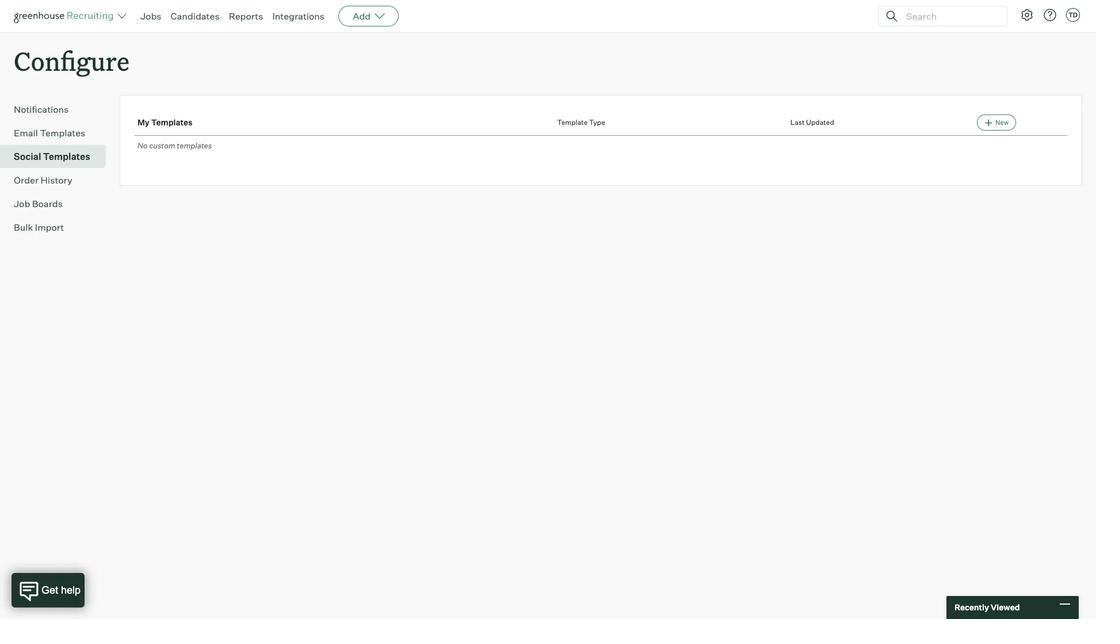 Task type: locate. For each thing, give the bounding box(es) containing it.
jobs
[[140, 10, 161, 22]]

order history link
[[14, 173, 101, 187]]

template type
[[557, 118, 605, 127]]

templates up no custom templates
[[151, 118, 193, 127]]

my
[[138, 118, 150, 127]]

bulk import link
[[14, 220, 101, 234]]

type
[[589, 118, 605, 127]]

import
[[35, 222, 64, 233]]

job boards
[[14, 198, 63, 210]]

td button
[[1064, 6, 1082, 24]]

Search text field
[[903, 8, 997, 24]]

reports
[[229, 10, 263, 22]]

social templates
[[14, 151, 90, 162]]

last updated
[[790, 118, 834, 127]]

templates up social templates link
[[40, 127, 85, 139]]

integrations
[[272, 10, 325, 22]]

recently viewed
[[955, 603, 1020, 612]]

job
[[14, 198, 30, 210]]

email
[[14, 127, 38, 139]]

notifications link
[[14, 103, 101, 116]]

no custom templates
[[138, 141, 212, 150]]

my templates
[[138, 118, 193, 127]]

updated
[[806, 118, 834, 127]]

templates down email templates link
[[43, 151, 90, 162]]

templates for social templates
[[43, 151, 90, 162]]

templates
[[151, 118, 193, 127], [40, 127, 85, 139], [43, 151, 90, 162]]

boards
[[32, 198, 63, 210]]

greenhouse recruiting image
[[14, 9, 117, 23]]

notifications
[[14, 104, 69, 115]]



Task type: describe. For each thing, give the bounding box(es) containing it.
custom
[[149, 141, 175, 150]]

order
[[14, 174, 39, 186]]

templates
[[177, 141, 212, 150]]

recently
[[955, 603, 989, 612]]

reports link
[[229, 10, 263, 22]]

last
[[790, 118, 805, 127]]

social templates link
[[14, 150, 101, 164]]

bulk import
[[14, 222, 64, 233]]

add button
[[338, 6, 399, 26]]

new
[[995, 119, 1009, 127]]

templates for my templates
[[151, 118, 193, 127]]

history
[[41, 174, 72, 186]]

new link
[[977, 115, 1016, 131]]

email templates link
[[14, 126, 101, 140]]

order history
[[14, 174, 72, 186]]

add
[[353, 10, 371, 22]]

viewed
[[991, 603, 1020, 612]]

candidates
[[171, 10, 220, 22]]

td button
[[1066, 8, 1080, 22]]

configure
[[14, 44, 129, 78]]

job boards link
[[14, 197, 101, 211]]

td
[[1068, 11, 1078, 19]]

jobs link
[[140, 10, 161, 22]]

templates for email templates
[[40, 127, 85, 139]]

bulk
[[14, 222, 33, 233]]

candidates link
[[171, 10, 220, 22]]

social
[[14, 151, 41, 162]]

integrations link
[[272, 10, 325, 22]]

no
[[138, 141, 148, 150]]

template
[[557, 118, 588, 127]]

email templates
[[14, 127, 85, 139]]

configure image
[[1020, 8, 1034, 22]]



Task type: vqa. For each thing, say whether or not it's contained in the screenshot.
the Activity
no



